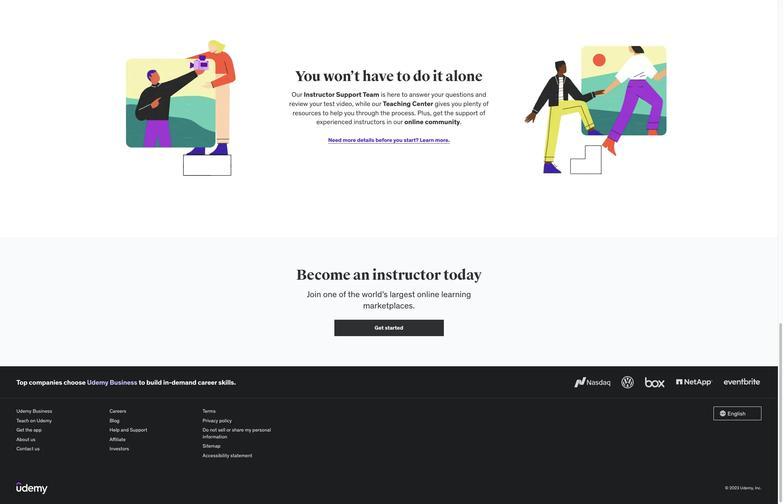 Task type: describe. For each thing, give the bounding box(es) containing it.
accessibility statement link
[[203, 452, 290, 461]]

the right get
[[444, 109, 454, 117]]

policy
[[219, 418, 232, 424]]

our inside gives you plenty of resources to help you through the process. plus, get the support of experienced instructors in our
[[394, 118, 403, 126]]

1 vertical spatial udemy business link
[[16, 407, 104, 416]]

started
[[385, 325, 403, 332]]

of inside join one of the world's largest online learning marketplaces.
[[339, 289, 346, 300]]

nasdaq image
[[573, 375, 612, 390]]

our inside is here to answer your questions and review your test video, while our
[[372, 100, 381, 108]]

support inside careers blog help and support affiliate investors
[[130, 427, 147, 433]]

1 vertical spatial of
[[480, 109, 486, 117]]

marketplaces.
[[363, 301, 415, 311]]

inc.
[[755, 486, 762, 491]]

.
[[460, 118, 462, 126]]

affiliate link
[[110, 435, 197, 445]]

udemy image
[[16, 483, 48, 495]]

have
[[363, 68, 394, 85]]

teach on udemy link
[[16, 416, 104, 426]]

you
[[295, 68, 321, 85]]

answer
[[409, 91, 430, 99]]

investors link
[[110, 445, 197, 454]]

here
[[387, 91, 400, 99]]

2 horizontal spatial udemy
[[87, 378, 108, 387]]

alone
[[446, 68, 483, 85]]

teaching center
[[383, 100, 433, 108]]

need more details before you start? learn more. link
[[328, 132, 450, 148]]

need
[[328, 137, 342, 143]]

help and support link
[[110, 426, 197, 435]]

the inside join one of the world's largest online learning marketplaces.
[[348, 289, 360, 300]]

top
[[16, 378, 27, 387]]

privacy
[[203, 418, 218, 424]]

1 horizontal spatial support
[[336, 91, 362, 99]]

1 horizontal spatial your
[[432, 91, 444, 99]]

0 horizontal spatial you
[[344, 109, 355, 117]]

terms privacy policy do not sell or share my personal information sitemap accessibility statement
[[203, 408, 271, 459]]

app
[[34, 427, 42, 433]]

or
[[227, 427, 231, 433]]

share
[[232, 427, 244, 433]]

0 vertical spatial us
[[31, 437, 36, 443]]

questions
[[446, 91, 474, 99]]

volkswagen image
[[620, 375, 635, 390]]

netapp image
[[675, 375, 714, 390]]

you inside need more details before you start? learn more. link
[[393, 137, 403, 143]]

details
[[357, 137, 374, 143]]

through
[[356, 109, 379, 117]]

help
[[330, 109, 343, 117]]

blog
[[110, 418, 119, 424]]

sitemap link
[[203, 442, 290, 452]]

in
[[387, 118, 392, 126]]

sell
[[218, 427, 225, 433]]

teach
[[16, 418, 29, 424]]

do
[[413, 68, 430, 85]]

while
[[355, 100, 370, 108]]

resources
[[293, 109, 321, 117]]

to left do
[[397, 68, 411, 85]]

0 vertical spatial business
[[110, 378, 137, 387]]

the up in
[[380, 109, 390, 117]]

udemy business teach on udemy get the app about us contact us
[[16, 408, 52, 452]]

© 2023 udemy, inc.
[[725, 486, 762, 491]]

affiliate
[[110, 437, 126, 443]]

box image
[[644, 375, 667, 390]]

terms link
[[203, 407, 290, 416]]

choose
[[64, 378, 86, 387]]

an
[[353, 267, 370, 284]]

udemy,
[[741, 486, 754, 491]]

is here to answer your questions and review your test video, while our
[[289, 91, 486, 108]]

learn
[[420, 137, 434, 143]]

get started link
[[334, 320, 444, 337]]

companies
[[29, 378, 62, 387]]

do
[[203, 427, 209, 433]]

do not sell or share my personal information button
[[203, 426, 290, 442]]

1 vertical spatial your
[[310, 100, 322, 108]]

terms
[[203, 408, 216, 415]]

business inside udemy business teach on udemy get the app about us contact us
[[33, 408, 52, 415]]

1 vertical spatial us
[[35, 446, 40, 452]]

today
[[444, 267, 482, 284]]

skills.
[[218, 378, 236, 387]]

english
[[728, 410, 746, 417]]

experienced
[[316, 118, 352, 126]]

my
[[245, 427, 251, 433]]

join
[[307, 289, 321, 300]]

more
[[343, 137, 356, 143]]



Task type: vqa. For each thing, say whether or not it's contained in the screenshot.
Stephen in the Next Js: The Complete Developer'S Guide Build Apps Using Nextjs V14 Using App Router, Next Auth, Nextui, And Tailwindcss! Learn The Latest Version Of Nextjs! By Stephen Grider
no



Task type: locate. For each thing, give the bounding box(es) containing it.
and
[[476, 91, 486, 99], [121, 427, 129, 433]]

to inside gives you plenty of resources to help you through the process. plus, get the support of experienced instructors in our
[[323, 109, 329, 117]]

careers link
[[110, 407, 197, 416]]

udemy right choose
[[87, 378, 108, 387]]

on
[[30, 418, 36, 424]]

2 horizontal spatial you
[[452, 100, 462, 108]]

udemy up "teach"
[[16, 408, 32, 415]]

join one of the world's largest online learning marketplaces.
[[307, 289, 471, 311]]

1 vertical spatial you
[[344, 109, 355, 117]]

online
[[405, 118, 424, 126], [417, 289, 439, 300]]

our down team
[[372, 100, 381, 108]]

plus,
[[418, 109, 432, 117]]

0 horizontal spatial udemy
[[16, 408, 32, 415]]

build
[[146, 378, 162, 387]]

information
[[203, 434, 227, 440]]

and inside is here to answer your questions and review your test video, while our
[[476, 91, 486, 99]]

support
[[456, 109, 478, 117]]

udemy business link
[[87, 378, 137, 387], [16, 407, 104, 416]]

teaching
[[383, 100, 411, 108]]

instructors
[[354, 118, 385, 126]]

1 horizontal spatial our
[[394, 118, 403, 126]]

0 vertical spatial udemy
[[87, 378, 108, 387]]

about
[[16, 437, 29, 443]]

of right plenty
[[483, 100, 489, 108]]

1 vertical spatial online
[[417, 289, 439, 300]]

to left build
[[139, 378, 145, 387]]

more.
[[435, 137, 450, 143]]

us right contact
[[35, 446, 40, 452]]

business
[[110, 378, 137, 387], [33, 408, 52, 415]]

get inside get started link
[[375, 325, 384, 332]]

the
[[380, 109, 390, 117], [444, 109, 454, 117], [348, 289, 360, 300], [25, 427, 32, 433]]

you left "start?"
[[393, 137, 403, 143]]

1 horizontal spatial you
[[393, 137, 403, 143]]

business up careers
[[110, 378, 137, 387]]

1 horizontal spatial get
[[375, 325, 384, 332]]

won't
[[323, 68, 360, 85]]

plenty
[[464, 100, 481, 108]]

get inside udemy business teach on udemy get the app about us contact us
[[16, 427, 24, 433]]

to inside is here to answer your questions and review your test video, while our
[[402, 91, 408, 99]]

one
[[323, 289, 337, 300]]

1 vertical spatial get
[[16, 427, 24, 433]]

help
[[110, 427, 120, 433]]

0 vertical spatial support
[[336, 91, 362, 99]]

careers
[[110, 408, 126, 415]]

business up 'on'
[[33, 408, 52, 415]]

support up video,
[[336, 91, 362, 99]]

careers blog help and support affiliate investors
[[110, 408, 147, 452]]

largest
[[390, 289, 415, 300]]

get down "teach"
[[16, 427, 24, 433]]

to up teaching center on the top of the page
[[402, 91, 408, 99]]

get left the started on the bottom
[[375, 325, 384, 332]]

online down process.
[[405, 118, 424, 126]]

review
[[289, 100, 308, 108]]

instructor
[[372, 267, 441, 284]]

your down the instructor
[[310, 100, 322, 108]]

0 horizontal spatial support
[[130, 427, 147, 433]]

of right "one"
[[339, 289, 346, 300]]

0 vertical spatial online
[[405, 118, 424, 126]]

our instructor support team
[[292, 91, 379, 99]]

of down plenty
[[480, 109, 486, 117]]

our
[[292, 91, 302, 99]]

1 vertical spatial support
[[130, 427, 147, 433]]

udemy right 'on'
[[37, 418, 52, 424]]

it
[[433, 68, 443, 85]]

1 horizontal spatial business
[[110, 378, 137, 387]]

about us link
[[16, 435, 104, 445]]

0 horizontal spatial and
[[121, 427, 129, 433]]

you down questions
[[452, 100, 462, 108]]

your up 'gives'
[[432, 91, 444, 99]]

contact
[[16, 446, 33, 452]]

2 vertical spatial you
[[393, 137, 403, 143]]

1 horizontal spatial udemy
[[37, 418, 52, 424]]

0 vertical spatial you
[[452, 100, 462, 108]]

0 vertical spatial your
[[432, 91, 444, 99]]

instructor
[[304, 91, 335, 99]]

udemy business link up the get the app link
[[16, 407, 104, 416]]

1 vertical spatial our
[[394, 118, 403, 126]]

center
[[412, 100, 433, 108]]

test
[[324, 100, 335, 108]]

team
[[363, 91, 379, 99]]

2 vertical spatial udemy
[[37, 418, 52, 424]]

small image
[[720, 410, 726, 417]]

process.
[[392, 109, 416, 117]]

you won't have to do it alone
[[295, 68, 483, 85]]

2 vertical spatial of
[[339, 289, 346, 300]]

gives
[[435, 100, 450, 108]]

1 vertical spatial business
[[33, 408, 52, 415]]

is
[[381, 91, 386, 99]]

eventbrite image
[[722, 375, 762, 390]]

and inside careers blog help and support affiliate investors
[[121, 427, 129, 433]]

statement
[[231, 453, 252, 459]]

0 horizontal spatial get
[[16, 427, 24, 433]]

get started
[[375, 325, 403, 332]]

not
[[210, 427, 217, 433]]

0 horizontal spatial our
[[372, 100, 381, 108]]

0 vertical spatial udemy business link
[[87, 378, 137, 387]]

the left app
[[25, 427, 32, 433]]

before
[[376, 137, 392, 143]]

0 vertical spatial and
[[476, 91, 486, 99]]

online right the largest
[[417, 289, 439, 300]]

you down video,
[[344, 109, 355, 117]]

us right about
[[31, 437, 36, 443]]

video,
[[336, 100, 354, 108]]

0 vertical spatial get
[[375, 325, 384, 332]]

demand
[[172, 378, 196, 387]]

to
[[397, 68, 411, 85], [402, 91, 408, 99], [323, 109, 329, 117], [139, 378, 145, 387]]

investors
[[110, 446, 129, 452]]

get
[[433, 109, 443, 117]]

0 vertical spatial of
[[483, 100, 489, 108]]

©
[[725, 486, 729, 491]]

and right help at the left of page
[[121, 427, 129, 433]]

need more details before you start? learn more.
[[328, 137, 450, 143]]

online inside join one of the world's largest online learning marketplaces.
[[417, 289, 439, 300]]

0 vertical spatial our
[[372, 100, 381, 108]]

the inside udemy business teach on udemy get the app about us contact us
[[25, 427, 32, 433]]

support down blog "link"
[[130, 427, 147, 433]]

our right in
[[394, 118, 403, 126]]

udemy business link up careers
[[87, 378, 137, 387]]

1 vertical spatial udemy
[[16, 408, 32, 415]]

0 horizontal spatial your
[[310, 100, 322, 108]]

to down "test"
[[323, 109, 329, 117]]

learning
[[441, 289, 471, 300]]

get
[[375, 325, 384, 332], [16, 427, 24, 433]]

2023
[[730, 486, 740, 491]]

get the app link
[[16, 426, 104, 435]]

english button
[[714, 407, 762, 421]]

community
[[425, 118, 460, 126]]

top companies choose udemy business to build in-demand career skills.
[[16, 378, 236, 387]]

gives you plenty of resources to help you through the process. plus, get the support of experienced instructors in our
[[293, 100, 489, 126]]

1 vertical spatial and
[[121, 427, 129, 433]]

become an instructor today
[[296, 267, 482, 284]]

and up plenty
[[476, 91, 486, 99]]

1 horizontal spatial and
[[476, 91, 486, 99]]

in-
[[163, 378, 172, 387]]

world's
[[362, 289, 388, 300]]

become
[[296, 267, 351, 284]]

personal
[[253, 427, 271, 433]]

online community .
[[405, 118, 462, 126]]

blog link
[[110, 416, 197, 426]]

the down an
[[348, 289, 360, 300]]

0 horizontal spatial business
[[33, 408, 52, 415]]

start?
[[404, 137, 419, 143]]

sitemap
[[203, 443, 221, 450]]

privacy policy link
[[203, 416, 290, 426]]



